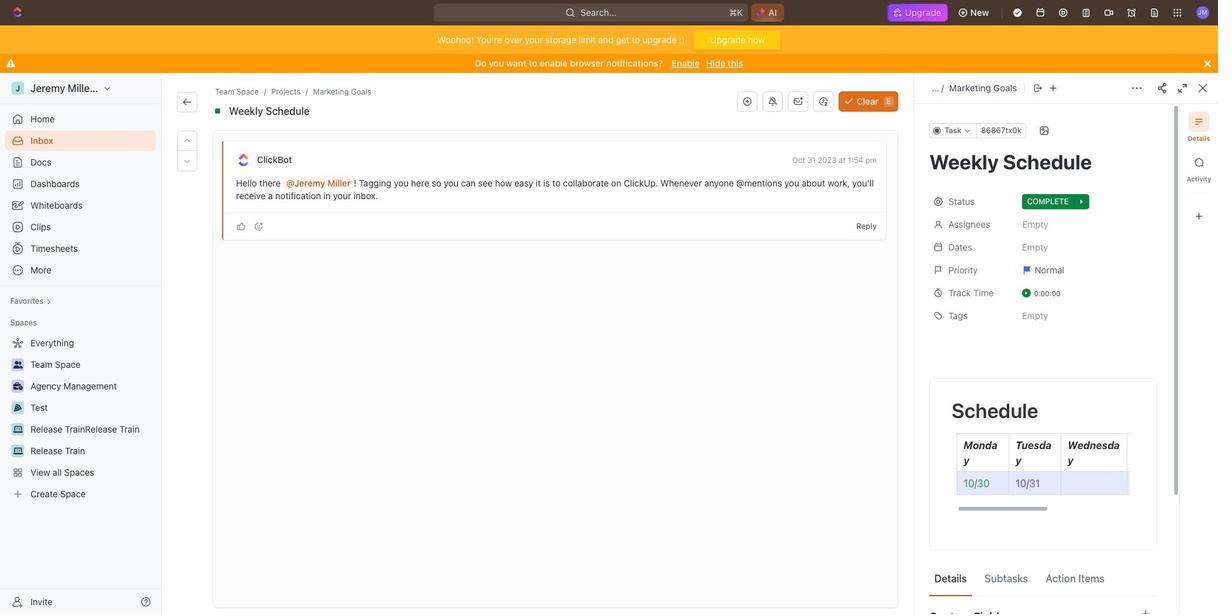 Task type: describe. For each thing, give the bounding box(es) containing it.
business time image
[[13, 383, 23, 390]]

jeremy miller's workspace, , element
[[11, 82, 24, 95]]



Task type: locate. For each thing, give the bounding box(es) containing it.
tree
[[5, 333, 156, 505]]

Edit task name text field
[[930, 150, 1158, 174]]

user group image
[[13, 361, 23, 369]]

laptop code image
[[13, 447, 23, 455]]

task sidebar navigation tab list
[[1186, 112, 1214, 227]]

pizza slice image
[[14, 404, 22, 412]]

laptop code image
[[13, 426, 23, 434]]

sidebar navigation
[[0, 73, 164, 614]]

tree inside sidebar navigation
[[5, 333, 156, 505]]



Task type: vqa. For each thing, say whether or not it's contained in the screenshot.
the jacob simon's workspace, , element
no



